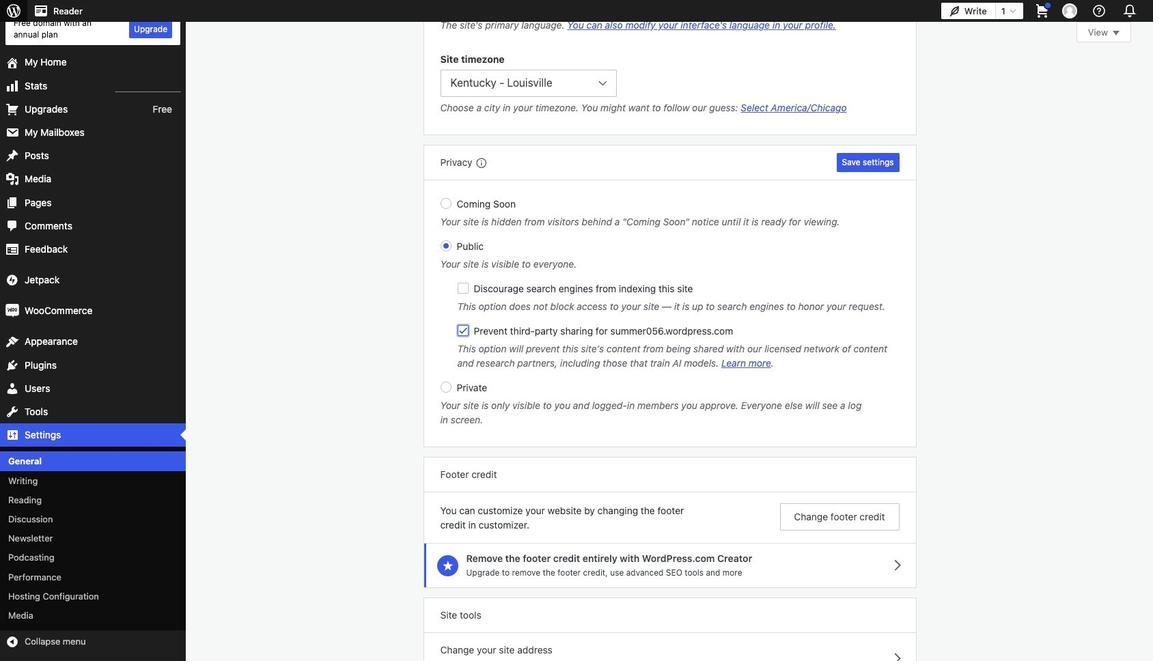 Task type: locate. For each thing, give the bounding box(es) containing it.
none radio inside group
[[441, 198, 451, 209]]

None checkbox
[[458, 283, 469, 294]]

3 group from the top
[[441, 197, 900, 431]]

None radio
[[441, 198, 451, 209]]

img image
[[5, 274, 19, 287], [5, 304, 19, 318]]

0 vertical spatial group
[[441, 0, 900, 36]]

1 vertical spatial img image
[[5, 304, 19, 318]]

1 group from the top
[[441, 0, 900, 36]]

None checkbox
[[458, 326, 469, 337]]

more information image
[[475, 157, 488, 169]]

2 img image from the top
[[5, 304, 19, 318]]

closed image
[[1114, 31, 1120, 36]]

group
[[441, 0, 900, 36], [441, 52, 900, 119], [441, 197, 900, 431]]

2 group from the top
[[441, 52, 900, 119]]

1 vertical spatial group
[[441, 52, 900, 119]]

0 vertical spatial img image
[[5, 274, 19, 287]]

my profile image
[[1063, 3, 1078, 18]]

2 vertical spatial group
[[441, 197, 900, 431]]

manage your sites image
[[5, 3, 22, 19]]

1 img image from the top
[[5, 274, 19, 287]]

None radio
[[441, 241, 451, 252], [441, 382, 451, 393], [441, 241, 451, 252], [441, 382, 451, 393]]



Task type: describe. For each thing, give the bounding box(es) containing it.
highest hourly views 0 image
[[116, 83, 180, 92]]

manage your notifications image
[[1121, 1, 1140, 21]]

help image
[[1092, 3, 1108, 19]]

my shopping cart image
[[1035, 3, 1051, 19]]



Task type: vqa. For each thing, say whether or not it's contained in the screenshot.
top GROUP
yes



